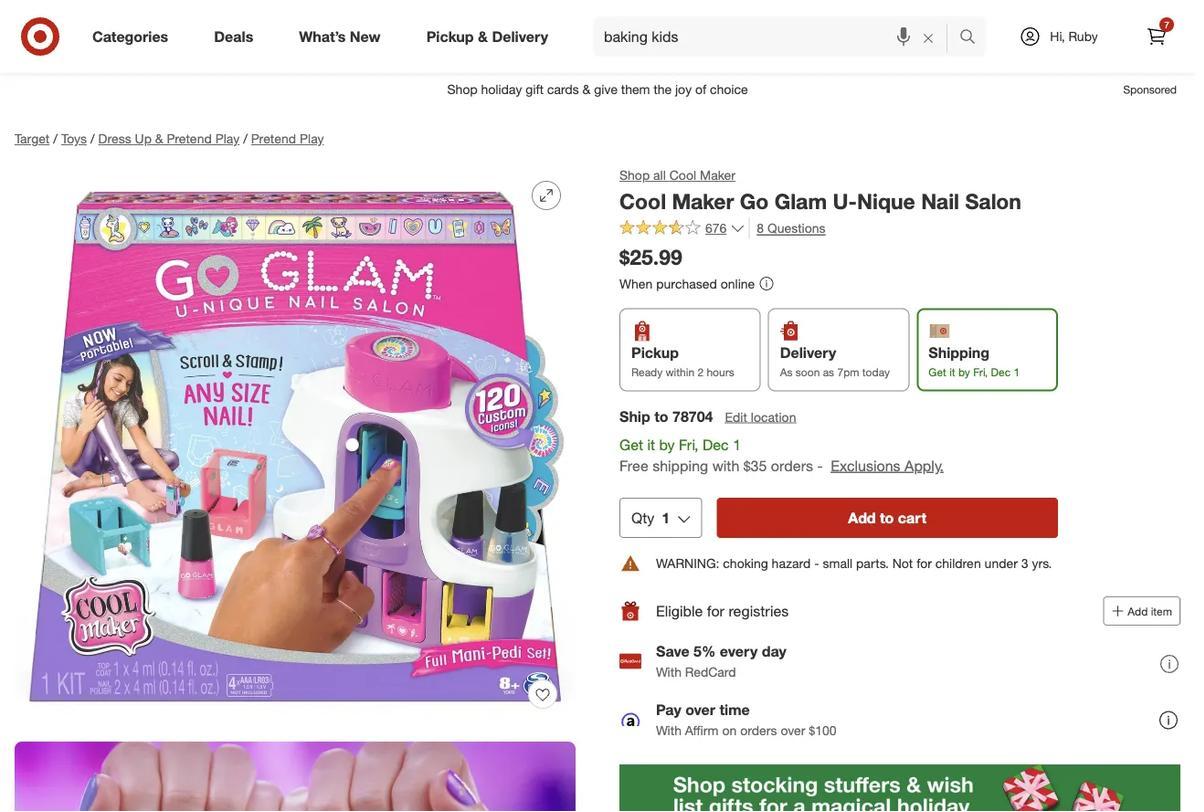 Task type: locate. For each thing, give the bounding box(es) containing it.
0 horizontal spatial add
[[849, 509, 876, 527]]

add item
[[1128, 605, 1173, 619]]

1 horizontal spatial for
[[917, 556, 932, 572]]

for right the eligible
[[707, 603, 725, 620]]

0 vertical spatial it
[[950, 365, 956, 379]]

orders inside get it by fri, dec 1 free shipping with $35 orders - exclusions apply.
[[771, 457, 814, 475]]

deals
[[214, 27, 253, 45]]

1 vertical spatial add
[[1128, 605, 1148, 619]]

start saving link
[[344, 0, 851, 45]]

exclusions apply. link
[[831, 457, 944, 475]]

7
[[1165, 19, 1170, 30]]

cool down shop
[[620, 188, 666, 214]]

by
[[959, 365, 971, 379], [660, 436, 675, 454]]

0 vertical spatial fri,
[[974, 365, 988, 379]]

free
[[620, 457, 649, 475]]

$35
[[744, 457, 767, 475]]

1 horizontal spatial add
[[1128, 605, 1148, 619]]

-
[[818, 457, 823, 475], [815, 556, 820, 572]]

0 horizontal spatial to
[[655, 408, 669, 425]]

add left item
[[1128, 605, 1148, 619]]

0 horizontal spatial delivery
[[492, 27, 549, 45]]

0 vertical spatial pickup
[[427, 27, 474, 45]]

dec
[[991, 365, 1011, 379], [703, 436, 729, 454]]

dec inside get it by fri, dec 1 free shipping with $35 orders - exclusions apply.
[[703, 436, 729, 454]]

1 horizontal spatial it
[[950, 365, 956, 379]]

fri, down shipping
[[974, 365, 988, 379]]

cyber monday target deals image
[[344, 0, 455, 39]]

pickup
[[427, 27, 474, 45], [632, 344, 679, 362]]

1 vertical spatial 1
[[733, 436, 741, 454]]

hours
[[707, 365, 735, 379]]

pay
[[656, 702, 682, 720]]

ship to 78704
[[620, 408, 713, 425]]

0 horizontal spatial pretend
[[167, 131, 212, 147]]

/ left toys link
[[53, 131, 58, 147]]

toys link
[[61, 131, 87, 147]]

eligible
[[656, 603, 703, 620]]

children
[[936, 556, 982, 572]]

What can we help you find? suggestions appear below search field
[[593, 16, 964, 57]]

1 horizontal spatial play
[[300, 131, 324, 147]]

1 vertical spatial delivery
[[780, 344, 837, 362]]

1 vertical spatial orders
[[741, 723, 777, 739]]

0 vertical spatial to
[[655, 408, 669, 425]]

u-
[[833, 188, 857, 214]]

1 vertical spatial by
[[660, 436, 675, 454]]

dress up & pretend play link
[[98, 131, 240, 147]]

0 vertical spatial delivery
[[492, 27, 549, 45]]

ruby
[[1069, 28, 1098, 44]]

1 vertical spatial pickup
[[632, 344, 679, 362]]

pickup & delivery
[[427, 27, 549, 45]]

1 horizontal spatial to
[[880, 509, 894, 527]]

676 link
[[620, 218, 745, 241]]

1 with from the top
[[656, 664, 682, 680]]

when
[[620, 276, 653, 292]]

1 horizontal spatial delivery
[[780, 344, 837, 362]]

get inside the shipping get it by fri, dec 1
[[929, 365, 947, 379]]

cool
[[670, 167, 697, 183], [620, 188, 666, 214]]

pickup inside pickup ready within 2 hours
[[632, 344, 679, 362]]

0 vertical spatial over
[[686, 702, 716, 720]]

1 vertical spatial maker
[[672, 188, 734, 214]]

with down pay
[[656, 723, 682, 739]]

by inside the shipping get it by fri, dec 1
[[959, 365, 971, 379]]

to left cart on the bottom of page
[[880, 509, 894, 527]]

0 vertical spatial for
[[917, 556, 932, 572]]

/ left pretend play link
[[243, 131, 248, 147]]

questions
[[768, 221, 826, 237]]

item
[[1151, 605, 1173, 619]]

by inside get it by fri, dec 1 free shipping with $35 orders - exclusions apply.
[[660, 436, 675, 454]]

1 vertical spatial fri,
[[679, 436, 699, 454]]

1 vertical spatial dec
[[703, 436, 729, 454]]

0 horizontal spatial fri,
[[679, 436, 699, 454]]

edit location button
[[724, 407, 798, 427]]

orders right on
[[741, 723, 777, 739]]

1 pretend from the left
[[167, 131, 212, 147]]

/ right toys link
[[90, 131, 95, 147]]

1 vertical spatial it
[[648, 436, 655, 454]]

0 horizontal spatial &
[[155, 131, 163, 147]]

1 horizontal spatial pretend
[[251, 131, 296, 147]]

add inside 'button'
[[849, 509, 876, 527]]

1 horizontal spatial pickup
[[632, 344, 679, 362]]

over
[[686, 702, 716, 720], [781, 723, 806, 739]]

1 inside the shipping get it by fri, dec 1
[[1014, 365, 1020, 379]]

$100
[[809, 723, 837, 739]]

0 vertical spatial dec
[[991, 365, 1011, 379]]

hi, ruby
[[1051, 28, 1098, 44]]

0 vertical spatial add
[[849, 509, 876, 527]]

1 horizontal spatial cool
[[670, 167, 697, 183]]

qty
[[632, 509, 655, 527]]

save
[[656, 643, 690, 661]]

it down shipping
[[950, 365, 956, 379]]

pickup & delivery link
[[411, 16, 571, 57]]

every
[[720, 643, 758, 661]]

1 horizontal spatial get
[[929, 365, 947, 379]]

what's new link
[[284, 16, 404, 57]]

by up 'shipping'
[[660, 436, 675, 454]]

1 vertical spatial with
[[656, 723, 682, 739]]

ready
[[632, 365, 663, 379]]

0 vertical spatial with
[[656, 664, 682, 680]]

1 vertical spatial to
[[880, 509, 894, 527]]

&
[[478, 27, 488, 45], [155, 131, 163, 147]]

pretend
[[167, 131, 212, 147], [251, 131, 296, 147]]

2 pretend from the left
[[251, 131, 296, 147]]

0 vertical spatial 1
[[1014, 365, 1020, 379]]

0 horizontal spatial cool
[[620, 188, 666, 214]]

add inside button
[[1128, 605, 1148, 619]]

location
[[751, 409, 797, 425]]

get down shipping
[[929, 365, 947, 379]]

glam
[[775, 188, 827, 214]]

2
[[698, 365, 704, 379]]

pickup inside pickup & delivery link
[[427, 27, 474, 45]]

1 vertical spatial over
[[781, 723, 806, 739]]

8 questions
[[757, 221, 826, 237]]

0 vertical spatial orders
[[771, 457, 814, 475]]

2 horizontal spatial /
[[243, 131, 248, 147]]

0 horizontal spatial get
[[620, 436, 644, 454]]

not
[[893, 556, 913, 572]]

1 vertical spatial cool
[[620, 188, 666, 214]]

- left exclusions
[[818, 457, 823, 475]]

0 horizontal spatial pickup
[[427, 27, 474, 45]]

as
[[780, 365, 793, 379]]

0 horizontal spatial for
[[707, 603, 725, 620]]

to inside 'button'
[[880, 509, 894, 527]]

5%
[[694, 643, 716, 661]]

cool right all
[[670, 167, 697, 183]]

cart
[[898, 509, 927, 527]]

edit location
[[725, 409, 797, 425]]

fri,
[[974, 365, 988, 379], [679, 436, 699, 454]]

1 horizontal spatial dec
[[991, 365, 1011, 379]]

pickup ready within 2 hours
[[632, 344, 735, 379]]

2 horizontal spatial 1
[[1014, 365, 1020, 379]]

2 with from the top
[[656, 723, 682, 739]]

8
[[757, 221, 764, 237]]

orders right "$35"
[[771, 457, 814, 475]]

add up warning: choking hazard - small parts. not for children under 3 yrs.
[[849, 509, 876, 527]]

over up "affirm"
[[686, 702, 716, 720]]

for
[[917, 556, 932, 572], [707, 603, 725, 620]]

get
[[929, 365, 947, 379], [620, 436, 644, 454]]

fri, up 'shipping'
[[679, 436, 699, 454]]

2 / from the left
[[90, 131, 95, 147]]

0 vertical spatial by
[[959, 365, 971, 379]]

- left small
[[815, 556, 820, 572]]

it
[[950, 365, 956, 379], [648, 436, 655, 454]]

by down shipping
[[959, 365, 971, 379]]

search
[[952, 29, 996, 47]]

with
[[656, 664, 682, 680], [656, 723, 682, 739]]

0 horizontal spatial by
[[660, 436, 675, 454]]

add for add to cart
[[849, 509, 876, 527]]

add for add item
[[1128, 605, 1148, 619]]

ship
[[620, 408, 651, 425]]

1 horizontal spatial &
[[478, 27, 488, 45]]

what's
[[299, 27, 346, 45]]

orders
[[771, 457, 814, 475], [741, 723, 777, 739]]

3
[[1022, 556, 1029, 572]]

676
[[706, 220, 727, 236]]

0 vertical spatial -
[[818, 457, 823, 475]]

0 horizontal spatial it
[[648, 436, 655, 454]]

maker
[[700, 167, 736, 183], [672, 188, 734, 214]]

for right not
[[917, 556, 932, 572]]

0 horizontal spatial dec
[[703, 436, 729, 454]]

1 horizontal spatial /
[[90, 131, 95, 147]]

play
[[215, 131, 240, 147], [300, 131, 324, 147]]

1 vertical spatial &
[[155, 131, 163, 147]]

3 / from the left
[[243, 131, 248, 147]]

over left $100
[[781, 723, 806, 739]]

1 play from the left
[[215, 131, 240, 147]]

1 horizontal spatial fri,
[[974, 365, 988, 379]]

with down save
[[656, 664, 682, 680]]

2 play from the left
[[300, 131, 324, 147]]

delivery as soon as 7pm today
[[780, 344, 890, 379]]

nique
[[857, 188, 916, 214]]

0 horizontal spatial play
[[215, 131, 240, 147]]

exclusions
[[831, 457, 901, 475]]

1 horizontal spatial 1
[[733, 436, 741, 454]]

to for add
[[880, 509, 894, 527]]

get up free
[[620, 436, 644, 454]]

it up free
[[648, 436, 655, 454]]

to right ship
[[655, 408, 669, 425]]

& right up
[[155, 131, 163, 147]]

1 vertical spatial get
[[620, 436, 644, 454]]

& left saving
[[478, 27, 488, 45]]

it inside get it by fri, dec 1 free shipping with $35 orders - exclusions apply.
[[648, 436, 655, 454]]

0 horizontal spatial 1
[[662, 509, 670, 527]]

1 horizontal spatial by
[[959, 365, 971, 379]]

0 vertical spatial get
[[929, 365, 947, 379]]

orders inside pay over time with affirm on orders over $100
[[741, 723, 777, 739]]

0 horizontal spatial /
[[53, 131, 58, 147]]

pretend play link
[[251, 131, 324, 147]]

advertisement region
[[0, 68, 1196, 112], [620, 765, 1181, 812]]

add to cart
[[849, 509, 927, 527]]

saving
[[504, 23, 543, 39]]



Task type: describe. For each thing, give the bounding box(es) containing it.
day
[[762, 643, 787, 661]]

0 vertical spatial maker
[[700, 167, 736, 183]]

categories link
[[77, 16, 191, 57]]

what's new
[[299, 27, 381, 45]]

1 vertical spatial advertisement region
[[620, 765, 1181, 812]]

shipping get it by fri, dec 1
[[929, 344, 1020, 379]]

2 vertical spatial 1
[[662, 509, 670, 527]]

hazard
[[772, 556, 811, 572]]

with inside pay over time with affirm on orders over $100
[[656, 723, 682, 739]]

pickup for &
[[427, 27, 474, 45]]

fri, inside get it by fri, dec 1 free shipping with $35 orders - exclusions apply.
[[679, 436, 699, 454]]

fri, inside the shipping get it by fri, dec 1
[[974, 365, 988, 379]]

0 vertical spatial cool
[[670, 167, 697, 183]]

0 vertical spatial &
[[478, 27, 488, 45]]

nail
[[922, 188, 960, 214]]

to for ship
[[655, 408, 669, 425]]

dress
[[98, 131, 131, 147]]

apply.
[[905, 457, 944, 475]]

start
[[470, 23, 500, 39]]

time
[[720, 702, 750, 720]]

save 5% every day with redcard
[[656, 643, 787, 680]]

up
[[135, 131, 152, 147]]

categories
[[92, 27, 168, 45]]

add item button
[[1104, 597, 1181, 626]]

1 / from the left
[[53, 131, 58, 147]]

online
[[721, 276, 755, 292]]

today
[[863, 365, 890, 379]]

deals link
[[199, 16, 276, 57]]

purchased
[[657, 276, 717, 292]]

- inside get it by fri, dec 1 free shipping with $35 orders - exclusions apply.
[[818, 457, 823, 475]]

1 vertical spatial for
[[707, 603, 725, 620]]

search button
[[952, 16, 996, 60]]

toys
[[61, 131, 87, 147]]

edit
[[725, 409, 748, 425]]

soon
[[796, 365, 820, 379]]

pay over time with affirm on orders over $100
[[656, 702, 837, 739]]

shop all cool maker cool maker go glam u-nique nail salon
[[620, 167, 1022, 214]]

0 horizontal spatial over
[[686, 702, 716, 720]]

1 inside get it by fri, dec 1 free shipping with $35 orders - exclusions apply.
[[733, 436, 741, 454]]

start saving
[[470, 23, 543, 39]]

cool maker go glam u-nique nail salon, 1 of 21 image
[[15, 166, 576, 728]]

warning: choking hazard - small parts. not for children under 3 yrs.
[[656, 556, 1053, 572]]

target link
[[15, 131, 50, 147]]

delivery inside delivery as soon as 7pm today
[[780, 344, 837, 362]]

small
[[823, 556, 853, 572]]

salon
[[966, 188, 1022, 214]]

it inside the shipping get it by fri, dec 1
[[950, 365, 956, 379]]

new
[[350, 27, 381, 45]]

1 vertical spatial -
[[815, 556, 820, 572]]

image gallery element
[[15, 166, 576, 812]]

get it by fri, dec 1 free shipping with $35 orders - exclusions apply.
[[620, 436, 944, 475]]

go
[[740, 188, 769, 214]]

with
[[713, 457, 740, 475]]

pickup for ready
[[632, 344, 679, 362]]

target / toys / dress up & pretend play / pretend play
[[15, 131, 324, 147]]

7pm
[[838, 365, 860, 379]]

get inside get it by fri, dec 1 free shipping with $35 orders - exclusions apply.
[[620, 436, 644, 454]]

as
[[823, 365, 835, 379]]

shop
[[620, 167, 650, 183]]

0 vertical spatial advertisement region
[[0, 68, 1196, 112]]

redcard
[[685, 664, 736, 680]]

affirm
[[685, 723, 719, 739]]

target
[[15, 131, 50, 147]]

shipping
[[653, 457, 709, 475]]

1 horizontal spatial over
[[781, 723, 806, 739]]

dec inside the shipping get it by fri, dec 1
[[991, 365, 1011, 379]]

add to cart button
[[717, 498, 1059, 539]]

yrs.
[[1033, 556, 1053, 572]]

when purchased online
[[620, 276, 755, 292]]

on
[[723, 723, 737, 739]]

hi,
[[1051, 28, 1066, 44]]

under
[[985, 556, 1018, 572]]

with inside save 5% every day with redcard
[[656, 664, 682, 680]]

registries
[[729, 603, 789, 620]]

eligible for registries
[[656, 603, 789, 620]]

all
[[654, 167, 666, 183]]

within
[[666, 365, 695, 379]]

qty 1
[[632, 509, 670, 527]]

choking
[[723, 556, 769, 572]]

7 link
[[1137, 16, 1177, 57]]

8 questions link
[[749, 218, 826, 239]]

warning:
[[656, 556, 720, 572]]



Task type: vqa. For each thing, say whether or not it's contained in the screenshot.


